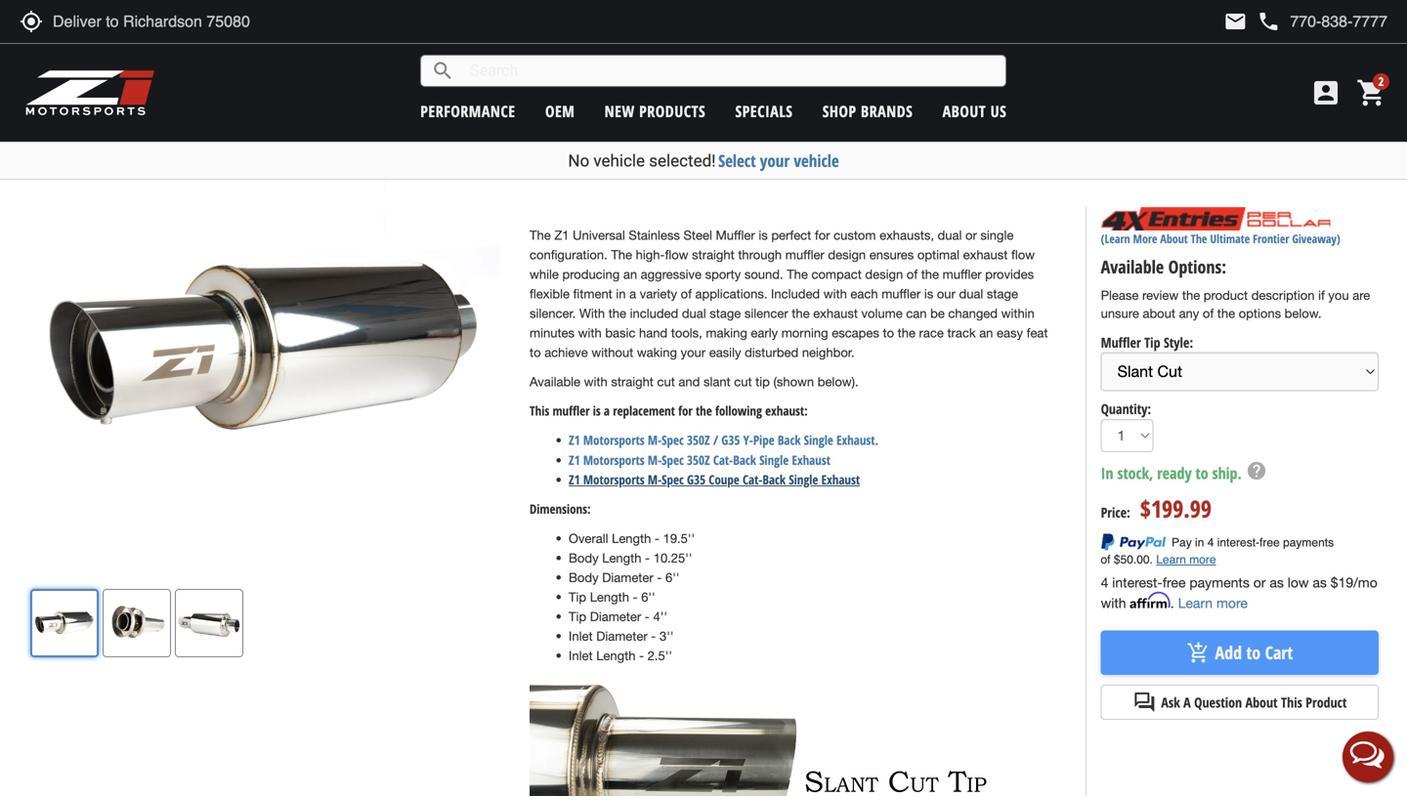 Task type: locate. For each thing, give the bounding box(es) containing it.
/ left g37
[[772, 163, 777, 179]]

0 horizontal spatial straight
[[611, 374, 654, 389]]

this left product
[[1282, 694, 1303, 712]]

tools,
[[671, 325, 703, 341]]

1 horizontal spatial cut
[[735, 374, 752, 389]]

about right more
[[1161, 231, 1189, 247]]

6'' down 10.25''
[[666, 570, 680, 586]]

our
[[938, 286, 956, 301]]

help
[[1247, 460, 1268, 482]]

with down 4
[[1102, 595, 1127, 611]]

muffler
[[786, 247, 825, 262], [943, 267, 982, 282], [882, 286, 921, 301], [553, 402, 590, 420]]

or
[[966, 228, 978, 243], [1254, 575, 1267, 591]]

the up "morning"
[[792, 306, 810, 321]]

0 horizontal spatial an
[[624, 267, 638, 282]]

included
[[772, 286, 820, 301]]

parts
[[86, 39, 113, 57]]

0 vertical spatial universal
[[673, 71, 766, 106]]

1 vertical spatial muffler
[[716, 228, 756, 243]]

is left our
[[925, 286, 934, 301]]

performance parts link
[[14, 39, 113, 57]]

2 vertical spatial g35
[[687, 471, 706, 489]]

exhaust
[[964, 247, 1008, 262], [814, 306, 858, 321]]

race
[[920, 325, 944, 341]]

flow up aggressive
[[665, 247, 689, 262]]

0 horizontal spatial of
[[681, 286, 692, 301]]

spec down z1 motorsports m-spec 350z cat-back single exhaust link at the bottom
[[662, 471, 684, 489]]

no vehicle selected! select your vehicle
[[568, 150, 840, 172]]

sporty
[[706, 267, 741, 282]]

spec down this muffler is a replacement for the following exhaust:
[[662, 432, 684, 449]]

cut left tip
[[735, 374, 752, 389]]

0 horizontal spatial g35
[[687, 471, 706, 489]]

exhaust down single
[[964, 247, 1008, 262]]

0 vertical spatial available
[[1102, 255, 1165, 279]]

about right question
[[1246, 694, 1279, 712]]

in
[[1102, 463, 1114, 484]]

product
[[1204, 288, 1249, 303]]

1 horizontal spatial 6''
[[666, 570, 680, 586]]

z1 products link
[[135, 39, 197, 57]]

the up basic
[[609, 306, 627, 321]]

6'' up 4'' at the bottom of the page
[[642, 590, 656, 605]]

2 horizontal spatial about
[[1246, 694, 1279, 712]]

performance parts
[[14, 39, 113, 57]]

1 horizontal spatial g35
[[722, 432, 741, 449]]

z1 motorsports link
[[554, 136, 636, 154]]

the down optimal
[[922, 267, 940, 282]]

1 vertical spatial m-
[[648, 452, 662, 469]]

specials link
[[736, 101, 793, 122]]

1 cut from the left
[[658, 374, 675, 389]]

performance link
[[421, 101, 516, 122]]

the up configuration.
[[530, 228, 551, 243]]

shopping_cart
[[1357, 77, 1388, 109]]

1 vertical spatial design
[[866, 267, 904, 282]]

changed
[[949, 306, 998, 321]]

0 vertical spatial g35
[[747, 163, 768, 179]]

stage up making
[[710, 306, 741, 321]]

disturbed
[[745, 345, 799, 360]]

muffler inside "z1 motorsports universal muffler - 3'' star star star star star_half 4.8/5 - (20 reviews) brand: z1 motorsports fits models: 300zx / 350z / 370z / juke / g35 / g37 / q50 ..."
[[772, 71, 847, 106]]

1 vertical spatial universal
[[573, 228, 626, 243]]

learn more link
[[1179, 595, 1248, 611]]

quantity:
[[1102, 400, 1152, 418]]

2 horizontal spatial of
[[1203, 306, 1215, 321]]

an down changed
[[980, 325, 994, 341]]

the z1 universal stainless steel muffler is perfect for custom exhausts, dual or single configuration. the high-flow straight through muffler design ensures optimal exhaust flow while producing an aggressive sporty sound. the compact design of the muffler provides flexible fitment in a variety of applications. included with each muffler is our dual stage silencer. with the included dual stage silencer the exhaust volume can be changed within minutes with basic hand tools, making early morning escapes to the race track an easy feat to achieve without waking your easily disturbed neighbor.
[[530, 228, 1049, 360]]

muffler tip style:
[[1102, 333, 1194, 352]]

z1 inside the z1 universal stainless steel muffler is perfect for custom exhausts, dual or single configuration. the high-flow straight through muffler design ensures optimal exhaust flow while producing an aggressive sporty sound. the compact design of the muffler provides flexible fitment in a variety of applications. included with each muffler is our dual stage silencer. with the included dual stage silencer the exhaust volume can be changed within minutes with basic hand tools, making early morning escapes to the race track an easy feat to achieve without waking your easily disturbed neighbor.
[[555, 228, 570, 243]]

0 horizontal spatial as
[[1270, 575, 1285, 591]]

fits
[[515, 161, 534, 180]]

1 m- from the top
[[648, 432, 662, 449]]

the down product
[[1218, 306, 1236, 321]]

m-
[[648, 432, 662, 449], [648, 452, 662, 469], [648, 471, 662, 489]]

spec up z1 motorsports m-spec g35 coupe cat-back single exhaust link
[[662, 452, 684, 469]]

1 vertical spatial diameter
[[590, 609, 642, 625]]

2 vertical spatial spec
[[662, 471, 684, 489]]

2 cut from the left
[[735, 374, 752, 389]]

cut left and
[[658, 374, 675, 389]]

1 inlet from the top
[[569, 629, 593, 644]]

the up options: on the top right of page
[[1192, 231, 1208, 247]]

to left ship.
[[1196, 463, 1209, 484]]

of right any
[[1203, 306, 1215, 321]]

350z left "370z"
[[629, 163, 657, 179]]

back
[[778, 432, 801, 449], [734, 452, 757, 469], [763, 471, 786, 489]]

1 vertical spatial this
[[1282, 694, 1303, 712]]

2 horizontal spatial g35
[[747, 163, 768, 179]]

. inside z1 motorsports m-spec 350z / g35 y-pipe back single exhaust . z1 motorsports m-spec 350z cat-back single exhaust z1 motorsports m-spec g35 coupe cat-back single exhaust
[[876, 433, 879, 448]]

2 vertical spatial exhaust
[[822, 471, 860, 489]]

0 horizontal spatial 3''
[[660, 629, 674, 644]]

1 horizontal spatial as
[[1313, 575, 1328, 591]]

style:
[[1164, 333, 1194, 352]]

your right select
[[760, 150, 790, 172]]

g35 left g37
[[747, 163, 768, 179]]

3 m- from the top
[[648, 471, 662, 489]]

straight inside the z1 universal stainless steel muffler is perfect for custom exhausts, dual or single configuration. the high-flow straight through muffler design ensures optimal exhaust flow while producing an aggressive sporty sound. the compact design of the muffler provides flexible fitment in a variety of applications. included with each muffler is our dual stage silencer. with the included dual stage silencer the exhaust volume can be changed within minutes with basic hand tools, making early morning escapes to the race track an easy feat to achieve without waking your easily disturbed neighbor.
[[692, 247, 735, 262]]

muffler down perfect
[[786, 247, 825, 262]]

1 spec from the top
[[662, 432, 684, 449]]

0 vertical spatial 3''
[[867, 71, 891, 106]]

flexible
[[530, 286, 570, 301]]

with inside /mo with
[[1102, 595, 1127, 611]]

350z up z1 motorsports m-spec g35 coupe cat-back single exhaust link
[[687, 452, 710, 469]]

configuration.
[[530, 247, 608, 262]]

as right low
[[1313, 575, 1328, 591]]

19.5''
[[663, 531, 695, 546]]

0 horizontal spatial this
[[530, 402, 550, 420]]

for down and
[[679, 402, 693, 420]]

this inside question_answer ask a question about this product
[[1282, 694, 1303, 712]]

1 vertical spatial 6''
[[642, 590, 656, 605]]

1 horizontal spatial flow
[[1012, 247, 1035, 262]]

1 vertical spatial available
[[530, 374, 581, 389]]

0 horizontal spatial available
[[530, 374, 581, 389]]

your down tools,
[[681, 345, 706, 360]]

to inside in stock, ready to ship. help
[[1196, 463, 1209, 484]]

z1 motorsports m-spec 350z / g35 y-pipe back single exhaust link
[[569, 432, 876, 449]]

1 vertical spatial .
[[1171, 595, 1175, 611]]

1 vertical spatial about
[[1161, 231, 1189, 247]]

0 vertical spatial is
[[759, 228, 768, 243]]

diameter up 2.5''
[[597, 629, 648, 644]]

available down achieve
[[530, 374, 581, 389]]

coupe
[[709, 471, 740, 489]]

1 horizontal spatial exhaust
[[964, 247, 1008, 262]]

optimal
[[918, 247, 960, 262]]

1 horizontal spatial for
[[815, 228, 831, 243]]

1 vertical spatial an
[[980, 325, 994, 341]]

1 vertical spatial is
[[925, 286, 934, 301]]

dual up changed
[[960, 286, 984, 301]]

- inside "z1 motorsports universal muffler - 3'' star star star star star_half 4.8/5 - (20 reviews) brand: z1 motorsports fits models: 300zx / 350z / 370z / juke / g35 / g37 / q50 ..."
[[853, 71, 861, 106]]

1 horizontal spatial .
[[1171, 595, 1175, 611]]

0 horizontal spatial cut
[[658, 374, 675, 389]]

0 vertical spatial for
[[815, 228, 831, 243]]

for right perfect
[[815, 228, 831, 243]]

1 vertical spatial g35
[[722, 432, 741, 449]]

dual up optimal
[[938, 228, 962, 243]]

0 horizontal spatial universal
[[573, 228, 626, 243]]

4''
[[654, 609, 668, 625]]

1 horizontal spatial this
[[1282, 694, 1303, 712]]

your
[[760, 150, 790, 172], [681, 345, 706, 360]]

2 spec from the top
[[662, 452, 684, 469]]

q50
[[813, 163, 834, 179]]

muffler up our
[[943, 267, 982, 282]]

0 vertical spatial inlet
[[569, 629, 593, 644]]

overall length - 19.5'' body length - 10.25'' body diameter - 6'' tip length - 6'' tip diameter - 4'' inlet diameter - 3'' inlet length - 2.5''
[[569, 531, 695, 664]]

vehicle down shop
[[794, 150, 840, 172]]

3 spec from the top
[[662, 471, 684, 489]]

hand
[[639, 325, 668, 341]]

1 flow from the left
[[665, 247, 689, 262]]

g35 left y-
[[722, 432, 741, 449]]

exhaust up the escapes
[[814, 306, 858, 321]]

overall
[[569, 531, 609, 546]]

dual
[[938, 228, 962, 243], [960, 286, 984, 301], [682, 306, 707, 321]]

straight
[[692, 247, 735, 262], [611, 374, 654, 389]]

back down y-
[[734, 452, 757, 469]]

0 vertical spatial muffler
[[772, 71, 847, 106]]

1 body from the top
[[569, 551, 599, 566]]

stage
[[987, 286, 1019, 301], [710, 306, 741, 321]]

1 horizontal spatial universal
[[673, 71, 766, 106]]

0 vertical spatial of
[[907, 267, 918, 282]]

1 vertical spatial a
[[604, 402, 610, 420]]

1 horizontal spatial your
[[760, 150, 790, 172]]

1 vertical spatial spec
[[662, 452, 684, 469]]

is up through
[[759, 228, 768, 243]]

product
[[1307, 694, 1348, 712]]

search
[[431, 59, 455, 83]]

design down ensures
[[866, 267, 904, 282]]

diameter up 4'' at the bottom of the page
[[603, 570, 654, 586]]

a right in
[[630, 286, 637, 301]]

0 vertical spatial 6''
[[666, 570, 680, 586]]

included
[[630, 306, 679, 321]]

description
[[1252, 288, 1316, 303]]

3'' right shop
[[867, 71, 891, 106]]

is left replacement
[[593, 402, 601, 420]]

diameter left 4'' at the bottom of the page
[[590, 609, 642, 625]]

perfect
[[772, 228, 812, 243]]

of
[[907, 267, 918, 282], [681, 286, 692, 301], [1203, 306, 1215, 321]]

0 vertical spatial stage
[[987, 286, 1019, 301]]

flow up provides
[[1012, 247, 1035, 262]]

0 horizontal spatial stage
[[710, 306, 741, 321]]

options
[[1240, 306, 1282, 321]]

to down volume
[[883, 325, 895, 341]]

a left replacement
[[604, 402, 610, 420]]

2 vertical spatial back
[[763, 471, 786, 489]]

design down custom
[[829, 247, 866, 262]]

1 star from the left
[[515, 111, 535, 130]]

/ inside z1 motorsports m-spec 350z / g35 y-pipe back single exhaust . z1 motorsports m-spec 350z cat-back single exhaust z1 motorsports m-spec g35 coupe cat-back single exhaust
[[714, 432, 719, 449]]

1 vertical spatial back
[[734, 452, 757, 469]]

0 vertical spatial exhaust
[[964, 247, 1008, 262]]

following
[[716, 402, 763, 420]]

with down with
[[578, 325, 602, 341]]

minutes
[[530, 325, 575, 341]]

stage down provides
[[987, 286, 1019, 301]]

g35 inside "z1 motorsports universal muffler - 3'' star star star star star_half 4.8/5 - (20 reviews) brand: z1 motorsports fits models: 300zx / 350z / 370z / juke / g35 / g37 / q50 ..."
[[747, 163, 768, 179]]

of down ensures
[[907, 267, 918, 282]]

0 vertical spatial 350z
[[629, 163, 657, 179]]

2 vertical spatial m-
[[648, 471, 662, 489]]

available down more
[[1102, 255, 1165, 279]]

new products link
[[605, 101, 706, 122]]

6''
[[666, 570, 680, 586], [642, 590, 656, 605]]

an
[[624, 267, 638, 282], [980, 325, 994, 341]]

0 vertical spatial your
[[760, 150, 790, 172]]

new products
[[605, 101, 706, 122]]

cat- right coupe
[[743, 471, 763, 489]]

price:
[[1102, 503, 1131, 522]]

of down aggressive
[[681, 286, 692, 301]]

2 horizontal spatial is
[[925, 286, 934, 301]]

vehicle right no
[[594, 151, 645, 171]]

0 vertical spatial or
[[966, 228, 978, 243]]

aggressive
[[641, 267, 702, 282]]

the
[[922, 267, 940, 282], [1183, 288, 1201, 303], [609, 306, 627, 321], [792, 306, 810, 321], [1218, 306, 1236, 321], [898, 325, 916, 341], [696, 402, 713, 420]]

. inside affirm . learn more
[[1171, 595, 1175, 611]]

products
[[151, 39, 197, 57]]

350z up z1 motorsports m-spec 350z cat-back single exhaust link at the bottom
[[687, 432, 710, 449]]

0 horizontal spatial for
[[679, 402, 693, 420]]

to
[[883, 325, 895, 341], [530, 345, 541, 360], [1196, 463, 1209, 484], [1247, 641, 1261, 665]]

2 flow from the left
[[1012, 247, 1035, 262]]

0 horizontal spatial is
[[593, 402, 601, 420]]

z1 motorsports logo image
[[24, 68, 156, 117]]

cart
[[1266, 641, 1294, 665]]

1 vertical spatial tip
[[569, 590, 587, 605]]

2 vertical spatial about
[[1246, 694, 1279, 712]]

as left low
[[1270, 575, 1285, 591]]

or left single
[[966, 228, 978, 243]]

custom
[[834, 228, 877, 243]]

1 horizontal spatial 3''
[[867, 71, 891, 106]]

0 vertical spatial m-
[[648, 432, 662, 449]]

an up in
[[624, 267, 638, 282]]

this down achieve
[[530, 402, 550, 420]]

0 vertical spatial spec
[[662, 432, 684, 449]]

fitment
[[574, 286, 613, 301]]

single
[[804, 432, 834, 449], [760, 452, 789, 469], [789, 471, 819, 489]]

exhaust
[[837, 432, 876, 449], [792, 452, 831, 469], [822, 471, 860, 489]]

/ up z1 motorsports m-spec 350z cat-back single exhaust link at the bottom
[[714, 432, 719, 449]]

back down pipe
[[763, 471, 786, 489]]

muffler up can
[[882, 286, 921, 301]]

back right pipe
[[778, 432, 801, 449]]

the down the available with straight cut and slant cut tip (shown below).
[[696, 402, 713, 420]]

g35 down z1 motorsports m-spec 350z cat-back single exhaust link at the bottom
[[687, 471, 706, 489]]

or left low
[[1254, 575, 1267, 591]]

learn
[[1179, 595, 1213, 611]]

0 horizontal spatial your
[[681, 345, 706, 360]]

straight up sporty
[[692, 247, 735, 262]]

universal inside the z1 universal stainless steel muffler is perfect for custom exhausts, dual or single configuration. the high-flow straight through muffler design ensures optimal exhaust flow while producing an aggressive sporty sound. the compact design of the muffler provides flexible fitment in a variety of applications. included with each muffler is our dual stage silencer. with the included dual stage silencer the exhaust volume can be changed within minutes with basic hand tools, making early morning escapes to the race track an easy feat to achieve without waking your easily disturbed neighbor.
[[573, 228, 626, 243]]

1 vertical spatial straight
[[611, 374, 654, 389]]

ready
[[1158, 463, 1192, 484]]

1 vertical spatial 3''
[[660, 629, 674, 644]]

within
[[1002, 306, 1035, 321]]

0 horizontal spatial .
[[876, 433, 879, 448]]

phone link
[[1258, 10, 1388, 33]]

0 horizontal spatial exhaust
[[814, 306, 858, 321]]

cat- up coupe
[[714, 452, 734, 469]]

straight up replacement
[[611, 374, 654, 389]]

3'' down 4'' at the bottom of the page
[[660, 629, 674, 644]]

cat-
[[714, 452, 734, 469], [743, 471, 763, 489]]

through
[[739, 247, 782, 262]]

interest-
[[1113, 575, 1163, 591]]

exhausts,
[[880, 228, 935, 243]]

0 vertical spatial a
[[630, 286, 637, 301]]

1 horizontal spatial of
[[907, 267, 918, 282]]

steel
[[684, 228, 713, 243]]

oem
[[546, 101, 575, 122]]

370z
[[668, 163, 696, 179]]

about left us
[[943, 101, 987, 122]]

payments
[[1190, 575, 1250, 591]]

1 horizontal spatial about
[[1161, 231, 1189, 247]]

dual up tools,
[[682, 306, 707, 321]]

phone
[[1258, 10, 1281, 33]]

2 horizontal spatial muffler
[[1102, 333, 1142, 352]]

0 vertical spatial .
[[876, 433, 879, 448]]

universal inside "z1 motorsports universal muffler - 3'' star star star star star_half 4.8/5 - (20 reviews) brand: z1 motorsports fits models: 300zx / 350z / 370z / juke / g35 / g37 / q50 ..."
[[673, 71, 766, 106]]

0 vertical spatial body
[[569, 551, 599, 566]]

0 horizontal spatial cat-
[[714, 452, 734, 469]]



Task type: vqa. For each thing, say whether or not it's contained in the screenshot.
currently shopping: y50 (change model)
no



Task type: describe. For each thing, give the bounding box(es) containing it.
shop
[[823, 101, 857, 122]]

are
[[1353, 288, 1371, 303]]

1 vertical spatial dual
[[960, 286, 984, 301]]

2 as from the left
[[1313, 575, 1328, 591]]

/ right 300zx
[[621, 163, 626, 179]]

affirm
[[1131, 593, 1171, 609]]

and
[[679, 374, 700, 389]]

to right add
[[1247, 641, 1261, 665]]

about
[[1143, 306, 1176, 321]]

shopping_cart link
[[1352, 77, 1388, 109]]

vehicle inside no vehicle selected! select your vehicle
[[594, 151, 645, 171]]

1 vertical spatial single
[[760, 452, 789, 469]]

$19
[[1331, 575, 1354, 591]]

below).
[[818, 374, 859, 389]]

slant
[[704, 374, 731, 389]]

ship.
[[1213, 463, 1243, 484]]

0 vertical spatial tip
[[1145, 333, 1161, 352]]

ensures
[[870, 247, 914, 262]]

the down can
[[898, 325, 916, 341]]

about inside question_answer ask a question about this product
[[1246, 694, 1279, 712]]

0 horizontal spatial about
[[943, 101, 987, 122]]

0 vertical spatial design
[[829, 247, 866, 262]]

high-
[[636, 247, 665, 262]]

review
[[1143, 288, 1179, 303]]

with down compact on the right top of the page
[[824, 286, 848, 301]]

track
[[948, 325, 976, 341]]

0 vertical spatial diameter
[[603, 570, 654, 586]]

brand:
[[515, 136, 551, 154]]

z1 motorsports m-spec g35 coupe cat-back single exhaust link
[[569, 471, 860, 489]]

of inside (learn more about the ultimate frontier giveaway) available options: please review the product description if you are unsure about any of the options below.
[[1203, 306, 1215, 321]]

basic
[[606, 325, 636, 341]]

single
[[981, 228, 1014, 243]]

muffler down achieve
[[553, 402, 590, 420]]

1 vertical spatial 350z
[[687, 432, 710, 449]]

applications.
[[696, 286, 768, 301]]

giveaway)
[[1293, 231, 1341, 247]]

available inside (learn more about the ultimate frontier giveaway) available options: please review the product description if you are unsure about any of the options below.
[[1102, 255, 1165, 279]]

morning
[[782, 325, 829, 341]]

without
[[592, 345, 634, 360]]

price: $199.99
[[1102, 493, 1212, 525]]

1 horizontal spatial vehicle
[[794, 150, 840, 172]]

variety
[[640, 286, 678, 301]]

my_location
[[20, 10, 43, 33]]

4.8/5 -
[[616, 112, 652, 128]]

1 horizontal spatial is
[[759, 228, 768, 243]]

any
[[1180, 306, 1200, 321]]

more
[[1134, 231, 1158, 247]]

add
[[1216, 641, 1243, 665]]

$199.99
[[1141, 493, 1212, 525]]

1 vertical spatial stage
[[710, 306, 741, 321]]

g37
[[780, 163, 801, 179]]

can
[[907, 306, 927, 321]]

muffler inside the z1 universal stainless steel muffler is perfect for custom exhausts, dual or single configuration. the high-flow straight through muffler design ensures optimal exhaust flow while producing an aggressive sporty sound. the compact design of the muffler provides flexible fitment in a variety of applications. included with each muffler is our dual stage silencer. with the included dual stage silencer the exhaust volume can be changed within minutes with basic hand tools, making early morning escapes to the race track an easy feat to achieve without waking your easily disturbed neighbor.
[[716, 228, 756, 243]]

2 vertical spatial dual
[[682, 306, 707, 321]]

the inside (learn more about the ultimate frontier giveaway) available options: please review the product description if you are unsure about any of the options below.
[[1192, 231, 1208, 247]]

4 star from the left
[[574, 111, 594, 130]]

below.
[[1285, 306, 1322, 321]]

juke
[[707, 163, 736, 179]]

1 horizontal spatial cat-
[[743, 471, 763, 489]]

2 m- from the top
[[648, 452, 662, 469]]

0 vertical spatial single
[[804, 432, 834, 449]]

options:
[[1169, 255, 1227, 279]]

account_box
[[1311, 77, 1342, 109]]

us
[[991, 101, 1007, 122]]

free
[[1163, 575, 1186, 591]]

0 vertical spatial back
[[778, 432, 801, 449]]

0 vertical spatial exhaust
[[837, 432, 876, 449]]

the up included
[[787, 267, 808, 282]]

the up any
[[1183, 288, 1201, 303]]

add_shopping_cart
[[1188, 642, 1211, 665]]

selected!
[[649, 151, 716, 171]]

low
[[1288, 575, 1310, 591]]

/ right "370z"
[[699, 163, 704, 179]]

compact
[[812, 267, 862, 282]]

2 vertical spatial diameter
[[597, 629, 648, 644]]

0 horizontal spatial a
[[604, 402, 610, 420]]

universal for motorsports
[[673, 71, 766, 106]]

with down without
[[584, 374, 608, 389]]

0 vertical spatial dual
[[938, 228, 962, 243]]

(shown
[[774, 374, 815, 389]]

3'' inside overall length - 19.5'' body length - 10.25'' body diameter - 6'' tip length - 6'' tip diameter - 4'' inlet diameter - 3'' inlet length - 2.5''
[[660, 629, 674, 644]]

z1 products
[[135, 39, 197, 57]]

the left high-
[[611, 247, 633, 262]]

models:
[[537, 161, 580, 180]]

1 vertical spatial of
[[681, 286, 692, 301]]

producing
[[563, 267, 620, 282]]

2.5''
[[648, 649, 673, 664]]

each
[[851, 286, 879, 301]]

350z inside "z1 motorsports universal muffler - 3'' star star star star star_half 4.8/5 - (20 reviews) brand: z1 motorsports fits models: 300zx / 350z / 370z / juke / g35 / g37 / q50 ..."
[[629, 163, 657, 179]]

feat
[[1027, 325, 1049, 341]]

waking
[[637, 345, 678, 360]]

...
[[838, 163, 848, 179]]

(learn more about the ultimate frontier giveaway) available options: please review the product description if you are unsure about any of the options below.
[[1102, 231, 1371, 321]]

2 vertical spatial tip
[[569, 609, 587, 625]]

y-
[[744, 432, 754, 449]]

1 as from the left
[[1270, 575, 1285, 591]]

stainless
[[629, 228, 680, 243]]

star_half
[[594, 111, 613, 130]]

in
[[616, 286, 626, 301]]

0 vertical spatial an
[[624, 267, 638, 282]]

sound.
[[745, 267, 784, 282]]

escapes
[[832, 325, 880, 341]]

2 vertical spatial 350z
[[687, 452, 710, 469]]

(learn
[[1102, 231, 1131, 247]]

2 inlet from the top
[[569, 649, 593, 664]]

2 body from the top
[[569, 570, 599, 586]]

1 vertical spatial for
[[679, 402, 693, 420]]

performance
[[14, 39, 82, 57]]

unsure
[[1102, 306, 1140, 321]]

about inside (learn more about the ultimate frontier giveaway) available options: please review the product description if you are unsure about any of the options below.
[[1161, 231, 1189, 247]]

oem link
[[546, 101, 575, 122]]

select
[[719, 150, 756, 172]]

4
[[1102, 575, 1109, 591]]

/ right g37
[[805, 163, 810, 179]]

affirm . learn more
[[1131, 593, 1248, 611]]

1 horizontal spatial an
[[980, 325, 994, 341]]

silencer
[[745, 306, 789, 321]]

2 vertical spatial muffler
[[1102, 333, 1142, 352]]

/ left "370z"
[[660, 163, 665, 179]]

pipe
[[754, 432, 775, 449]]

1 vertical spatial exhaust
[[792, 452, 831, 469]]

300zx
[[583, 163, 618, 179]]

0 horizontal spatial 6''
[[642, 590, 656, 605]]

achieve
[[545, 345, 588, 360]]

3 star from the left
[[554, 111, 574, 130]]

1 vertical spatial or
[[1254, 575, 1267, 591]]

with
[[580, 306, 605, 321]]

/ right the juke
[[739, 163, 744, 179]]

account_box link
[[1306, 77, 1347, 109]]

silencer.
[[530, 306, 576, 321]]

tip
[[756, 374, 770, 389]]

for inside the z1 universal stainless steel muffler is perfect for custom exhausts, dual or single configuration. the high-flow straight through muffler design ensures optimal exhaust flow while producing an aggressive sporty sound. the compact design of the muffler provides flexible fitment in a variety of applications. included with each muffler is our dual stage silencer. with the included dual stage silencer the exhaust volume can be changed within minutes with basic hand tools, making early morning escapes to the race track an easy feat to achieve without waking your easily disturbed neighbor.
[[815, 228, 831, 243]]

z1 motorsports m-spec 350z / g35 y-pipe back single exhaust . z1 motorsports m-spec 350z cat-back single exhaust z1 motorsports m-spec g35 coupe cat-back single exhaust
[[569, 432, 879, 489]]

Search search field
[[455, 56, 1006, 86]]

3'' inside "z1 motorsports universal muffler - 3'' star star star star star_half 4.8/5 - (20 reviews) brand: z1 motorsports fits models: 300zx / 350z / 370z / juke / g35 / g37 / q50 ..."
[[867, 71, 891, 106]]

brands
[[861, 101, 913, 122]]

a inside the z1 universal stainless steel muffler is perfect for custom exhausts, dual or single configuration. the high-flow straight through muffler design ensures optimal exhaust flow while producing an aggressive sporty sound. the compact design of the muffler provides flexible fitment in a variety of applications. included with each muffler is our dual stage silencer. with the included dual stage silencer the exhaust volume can be changed within minutes with basic hand tools, making early morning escapes to the race track an easy feat to achieve without waking your easily disturbed neighbor.
[[630, 286, 637, 301]]

4 interest-free payments or as low as $19
[[1102, 575, 1354, 591]]

easy
[[997, 325, 1024, 341]]

volume
[[862, 306, 903, 321]]

2 vertical spatial is
[[593, 402, 601, 420]]

/mo
[[1354, 575, 1378, 591]]

0 vertical spatial this
[[530, 402, 550, 420]]

universal for z1
[[573, 228, 626, 243]]

z1 motorsports m-spec 350z cat-back single exhaust link
[[569, 451, 831, 469]]

2 vertical spatial single
[[789, 471, 819, 489]]

mail
[[1224, 10, 1248, 33]]

to down the minutes
[[530, 345, 541, 360]]

please
[[1102, 288, 1139, 303]]

your inside the z1 universal stainless steel muffler is perfect for custom exhausts, dual or single configuration. the high-flow straight through muffler design ensures optimal exhaust flow while producing an aggressive sporty sound. the compact design of the muffler provides flexible fitment in a variety of applications. included with each muffler is our dual stage silencer. with the included dual stage silencer the exhaust volume can be changed within minutes with basic hand tools, making early morning escapes to the race track an easy feat to achieve without waking your easily disturbed neighbor.
[[681, 345, 706, 360]]

or inside the z1 universal stainless steel muffler is perfect for custom exhausts, dual or single configuration. the high-flow straight through muffler design ensures optimal exhaust flow while producing an aggressive sporty sound. the compact design of the muffler provides flexible fitment in a variety of applications. included with each muffler is our dual stage silencer. with the included dual stage silencer the exhaust volume can be changed within minutes with basic hand tools, making early morning escapes to the race track an easy feat to achieve without waking your easily disturbed neighbor.
[[966, 228, 978, 243]]

2 star from the left
[[535, 111, 554, 130]]



